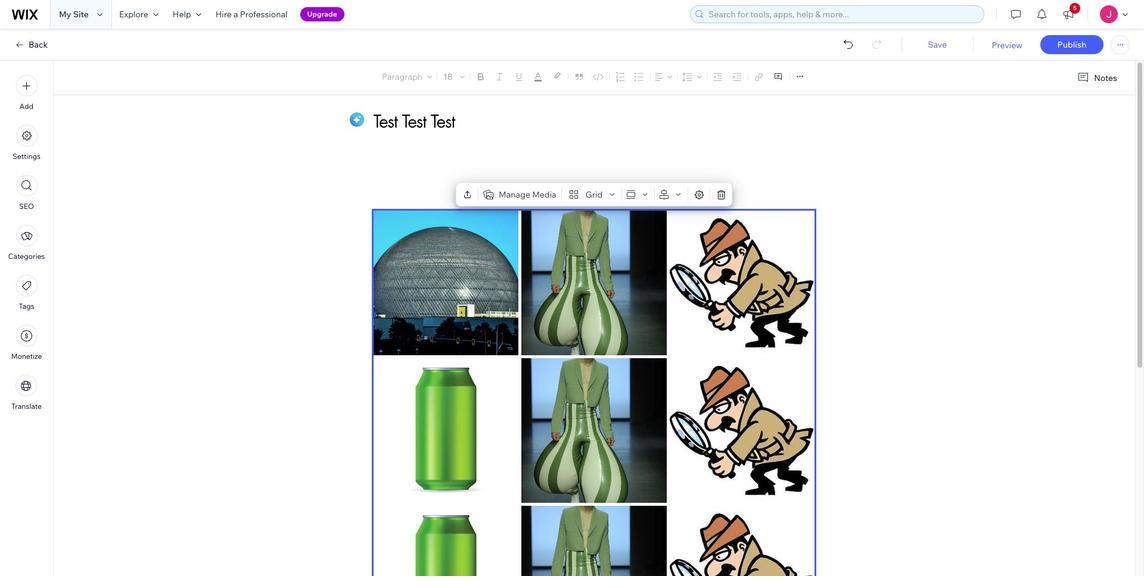 Task type: locate. For each thing, give the bounding box(es) containing it.
seo button
[[16, 175, 37, 211]]

save
[[928, 39, 947, 50]]

media
[[532, 190, 556, 200]]

site
[[73, 9, 89, 20]]

hire
[[216, 9, 232, 20]]

publish
[[1058, 39, 1087, 50]]

manage media
[[499, 190, 556, 200]]

upgrade button
[[300, 7, 344, 21]]

notes
[[1094, 72, 1117, 83]]

publish button
[[1040, 35, 1104, 54]]

paragraph
[[382, 72, 422, 82]]

Search for tools, apps, help & more... field
[[705, 6, 980, 23]]

save button
[[913, 39, 961, 50]]

settings
[[13, 152, 40, 161]]

help button
[[166, 0, 208, 29]]

a
[[234, 9, 238, 20]]

add button
[[16, 75, 37, 111]]

add
[[20, 102, 33, 111]]

paragraph button
[[380, 69, 434, 85]]

menu
[[0, 68, 53, 418]]

Add a Catchy Title text field
[[374, 110, 801, 132]]

translate button
[[11, 375, 42, 411]]

tags button
[[16, 275, 37, 311]]

back
[[29, 39, 48, 50]]



Task type: vqa. For each thing, say whether or not it's contained in the screenshot.
1st plan from the right
no



Task type: describe. For each thing, give the bounding box(es) containing it.
help
[[173, 9, 191, 20]]

hire a professional
[[216, 9, 288, 20]]

hire a professional link
[[208, 0, 295, 29]]

settings button
[[13, 125, 40, 161]]

my
[[59, 9, 71, 20]]

manage
[[499, 190, 530, 200]]

grid
[[586, 190, 603, 200]]

translate
[[11, 402, 42, 411]]

upgrade
[[307, 10, 337, 18]]

categories button
[[8, 225, 45, 261]]

professional
[[240, 9, 288, 20]]

manage media button
[[481, 187, 559, 203]]

explore
[[119, 9, 148, 20]]

monetize button
[[11, 325, 42, 361]]

menu containing add
[[0, 68, 53, 418]]

preview button
[[992, 40, 1023, 51]]

preview
[[992, 40, 1023, 51]]

tags
[[19, 302, 34, 311]]

grid button
[[564, 187, 619, 203]]

my site
[[59, 9, 89, 20]]

5
[[1073, 4, 1077, 12]]

categories
[[8, 252, 45, 261]]

5 button
[[1055, 0, 1082, 29]]

back button
[[14, 39, 48, 50]]

seo
[[19, 202, 34, 211]]

monetize
[[11, 352, 42, 361]]

notes button
[[1073, 70, 1121, 86]]



